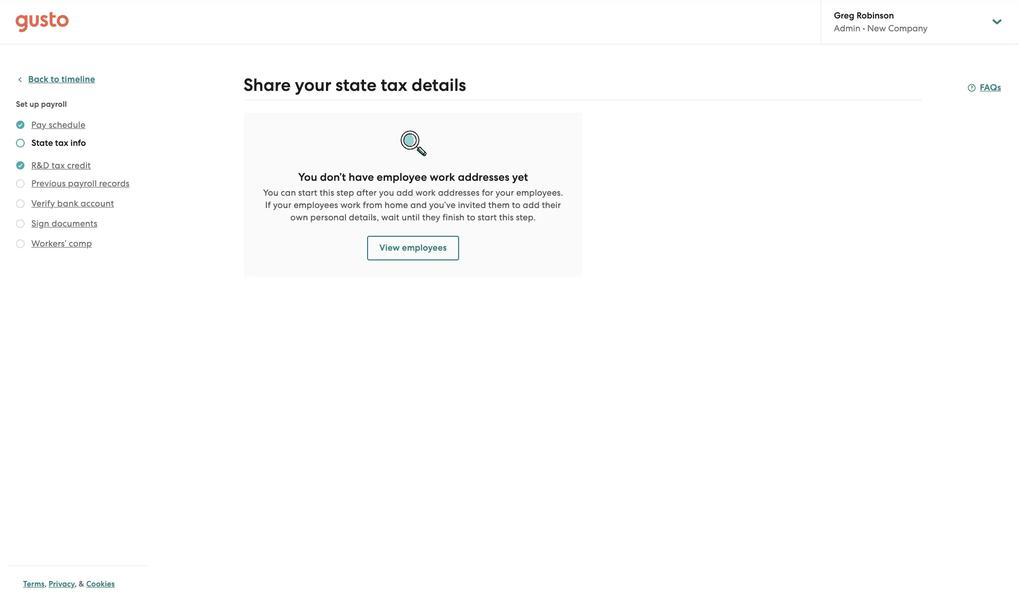 Task type: locate. For each thing, give the bounding box(es) containing it.
after
[[357, 188, 377, 198]]

start down the them on the top
[[478, 212, 497, 223]]

work up you've
[[430, 171, 455, 184]]

previous
[[31, 178, 66, 189]]

0 vertical spatial start
[[298, 188, 318, 198]]

1 horizontal spatial to
[[467, 212, 476, 223]]

check image for sign
[[16, 220, 25, 228]]

check image left the 'state'
[[16, 139, 25, 148]]

payroll
[[41, 100, 67, 109], [68, 178, 97, 189]]

you've
[[429, 200, 456, 210]]

details,
[[349, 212, 379, 223]]

admin
[[834, 23, 861, 33]]

faqs button
[[968, 82, 1002, 94]]

0 vertical spatial employees
[[294, 200, 338, 210]]

2 vertical spatial to
[[467, 212, 476, 223]]

state
[[336, 75, 377, 96]]

pay schedule
[[31, 120, 86, 130]]

your up the them on the top
[[496, 188, 514, 198]]

3 check image from the top
[[16, 220, 25, 228]]

2 horizontal spatial to
[[512, 200, 521, 210]]

to right back
[[51, 74, 59, 85]]

add up home
[[397, 188, 413, 198]]

1 horizontal spatial you
[[298, 171, 317, 184]]

you up if
[[263, 188, 279, 198]]

0 horizontal spatial employees
[[294, 200, 338, 210]]

0 vertical spatial circle check image
[[16, 119, 25, 131]]

1 vertical spatial tax
[[55, 138, 68, 149]]

tax inside button
[[52, 160, 65, 171]]

this
[[320, 188, 334, 198], [499, 212, 514, 223]]

tax right r&d
[[52, 160, 65, 171]]

this down the them on the top
[[499, 212, 514, 223]]

employees up personal at the left top of page
[[294, 200, 338, 210]]

2 check image from the top
[[16, 200, 25, 208]]

1 horizontal spatial payroll
[[68, 178, 97, 189]]

1 circle check image from the top
[[16, 119, 25, 131]]

2 vertical spatial work
[[341, 200, 361, 210]]

1 vertical spatial addresses
[[438, 188, 480, 198]]

1 horizontal spatial start
[[478, 212, 497, 223]]

wait
[[381, 212, 400, 223]]

faqs
[[980, 82, 1002, 93]]

2 vertical spatial your
[[273, 200, 292, 210]]

back to timeline button
[[16, 74, 95, 86]]

you left don't
[[298, 171, 317, 184]]

addresses up for
[[458, 171, 510, 184]]

check image left workers'
[[16, 240, 25, 248]]

0 horizontal spatial ,
[[45, 580, 47, 589]]

step.
[[516, 212, 536, 223]]

circle check image up check icon
[[16, 159, 25, 172]]

1 vertical spatial your
[[496, 188, 514, 198]]

work
[[430, 171, 455, 184], [416, 188, 436, 198], [341, 200, 361, 210]]

0 vertical spatial add
[[397, 188, 413, 198]]

up
[[30, 100, 39, 109]]

they
[[422, 212, 440, 223]]

info
[[70, 138, 86, 149]]

until
[[402, 212, 420, 223]]

to inside button
[[51, 74, 59, 85]]

2 vertical spatial tax
[[52, 160, 65, 171]]

check image
[[16, 139, 25, 148], [16, 200, 25, 208], [16, 220, 25, 228], [16, 240, 25, 248]]

work up and at the left of page
[[416, 188, 436, 198]]

,
[[45, 580, 47, 589], [75, 580, 77, 589]]

0 horizontal spatial add
[[397, 188, 413, 198]]

and
[[411, 200, 427, 210]]

new
[[868, 23, 886, 33]]

sign documents button
[[31, 218, 98, 230]]

set up payroll
[[16, 100, 67, 109]]

1 , from the left
[[45, 580, 47, 589]]

2 circle check image from the top
[[16, 159, 25, 172]]

robinson
[[857, 10, 894, 21]]

add
[[397, 188, 413, 198], [523, 200, 540, 210]]

0 vertical spatial payroll
[[41, 100, 67, 109]]

1 horizontal spatial employees
[[402, 243, 447, 254]]

you
[[298, 171, 317, 184], [263, 188, 279, 198]]

view employees link
[[367, 236, 459, 261]]

tax
[[381, 75, 407, 96], [55, 138, 68, 149], [52, 160, 65, 171]]

for
[[482, 188, 494, 198]]

home
[[385, 200, 408, 210]]

to down invited at the left of the page
[[467, 212, 476, 223]]

1 horizontal spatial ,
[[75, 580, 77, 589]]

employees down they
[[402, 243, 447, 254]]

0 vertical spatial to
[[51, 74, 59, 85]]

to up the 'step.'
[[512, 200, 521, 210]]

circle check image
[[16, 119, 25, 131], [16, 159, 25, 172]]

payroll down credit
[[68, 178, 97, 189]]

1 vertical spatial circle check image
[[16, 159, 25, 172]]

check image down check icon
[[16, 200, 25, 208]]

0 horizontal spatial to
[[51, 74, 59, 85]]

personal
[[310, 212, 347, 223]]

, left privacy link
[[45, 580, 47, 589]]

yet
[[512, 171, 528, 184]]

circle check image left pay
[[16, 119, 25, 131]]

add up the 'step.'
[[523, 200, 540, 210]]

finish
[[443, 212, 465, 223]]

employees.
[[516, 188, 563, 198]]

you don't have employee work addresses yet you can start this step after you add work addresses for your employees. if your employees work from home and you've invited them to add their own personal details, wait until they finish to start this step.
[[263, 171, 563, 223]]

previous payroll records
[[31, 178, 130, 189]]

2 horizontal spatial your
[[496, 188, 514, 198]]

, left "&"
[[75, 580, 77, 589]]

terms , privacy , & cookies
[[23, 580, 115, 589]]

employee
[[377, 171, 427, 184]]

0 vertical spatial addresses
[[458, 171, 510, 184]]

terms
[[23, 580, 45, 589]]

records
[[99, 178, 130, 189]]

check image left sign
[[16, 220, 25, 228]]

state tax info
[[31, 138, 86, 149]]

your
[[295, 75, 331, 96], [496, 188, 514, 198], [273, 200, 292, 210]]

own
[[291, 212, 308, 223]]

employees
[[294, 200, 338, 210], [402, 243, 447, 254]]

0 horizontal spatial your
[[273, 200, 292, 210]]

addresses up invited at the left of the page
[[438, 188, 480, 198]]

schedule
[[49, 120, 86, 130]]

tax for credit
[[52, 160, 65, 171]]

1 vertical spatial this
[[499, 212, 514, 223]]

0 vertical spatial your
[[295, 75, 331, 96]]

check image
[[16, 180, 25, 188]]

cookies button
[[86, 579, 115, 591]]

addresses
[[458, 171, 510, 184], [438, 188, 480, 198]]

terms link
[[23, 580, 45, 589]]

0 vertical spatial work
[[430, 171, 455, 184]]

verify
[[31, 199, 55, 209]]

work down step
[[341, 200, 361, 210]]

1 vertical spatial employees
[[402, 243, 447, 254]]

to
[[51, 74, 59, 85], [512, 200, 521, 210], [467, 212, 476, 223]]

tax left 'info'
[[55, 138, 68, 149]]

privacy link
[[49, 580, 75, 589]]

0 horizontal spatial this
[[320, 188, 334, 198]]

payroll inside button
[[68, 178, 97, 189]]

4 check image from the top
[[16, 240, 25, 248]]

sign documents
[[31, 219, 98, 229]]

start
[[298, 188, 318, 198], [478, 212, 497, 223]]

1 vertical spatial payroll
[[68, 178, 97, 189]]

your left state
[[295, 75, 331, 96]]

pay
[[31, 120, 46, 130]]

1 vertical spatial you
[[263, 188, 279, 198]]

comp
[[69, 239, 92, 249]]

1 vertical spatial work
[[416, 188, 436, 198]]

tax right state
[[381, 75, 407, 96]]

payroll right up
[[41, 100, 67, 109]]

start right the can
[[298, 188, 318, 198]]

don't
[[320, 171, 346, 184]]

this down don't
[[320, 188, 334, 198]]

your down the can
[[273, 200, 292, 210]]

1 horizontal spatial add
[[523, 200, 540, 210]]

1 vertical spatial add
[[523, 200, 540, 210]]



Task type: describe. For each thing, give the bounding box(es) containing it.
credit
[[67, 160, 91, 171]]

greg robinson admin • new company
[[834, 10, 928, 33]]

back to timeline
[[28, 74, 95, 85]]

privacy
[[49, 580, 75, 589]]

view employees
[[380, 243, 447, 254]]

set
[[16, 100, 28, 109]]

verify bank account
[[31, 199, 114, 209]]

verify bank account button
[[31, 198, 114, 210]]

invited
[[458, 200, 486, 210]]

check image for workers'
[[16, 240, 25, 248]]

state
[[31, 138, 53, 149]]

them
[[489, 200, 510, 210]]

tax for info
[[55, 138, 68, 149]]

account
[[81, 199, 114, 209]]

circle check image for pay
[[16, 119, 25, 131]]

documents
[[52, 219, 98, 229]]

have
[[349, 171, 374, 184]]

bank
[[57, 199, 78, 209]]

r&d tax credit button
[[31, 159, 91, 172]]

state tax info list
[[16, 119, 142, 252]]

back
[[28, 74, 49, 85]]

0 vertical spatial this
[[320, 188, 334, 198]]

0 vertical spatial you
[[298, 171, 317, 184]]

&
[[79, 580, 84, 589]]

0 horizontal spatial start
[[298, 188, 318, 198]]

1 horizontal spatial your
[[295, 75, 331, 96]]

pay schedule button
[[31, 119, 86, 131]]

1 vertical spatial start
[[478, 212, 497, 223]]

0 horizontal spatial payroll
[[41, 100, 67, 109]]

1 vertical spatial to
[[512, 200, 521, 210]]

company
[[889, 23, 928, 33]]

1 check image from the top
[[16, 139, 25, 148]]

if
[[265, 200, 271, 210]]

2 , from the left
[[75, 580, 77, 589]]

cookies
[[86, 580, 115, 589]]

0 horizontal spatial you
[[263, 188, 279, 198]]

their
[[542, 200, 561, 210]]

r&d
[[31, 160, 49, 171]]

0 vertical spatial tax
[[381, 75, 407, 96]]

from
[[363, 200, 383, 210]]

r&d tax credit
[[31, 160, 91, 171]]

workers'
[[31, 239, 67, 249]]

circle check image for r&d
[[16, 159, 25, 172]]

workers' comp
[[31, 239, 92, 249]]

workers' comp button
[[31, 238, 92, 250]]

home image
[[15, 12, 69, 32]]

timeline
[[61, 74, 95, 85]]

greg
[[834, 10, 855, 21]]

previous payroll records button
[[31, 177, 130, 190]]

you
[[379, 188, 394, 198]]

step
[[337, 188, 354, 198]]

share
[[244, 75, 291, 96]]

sign
[[31, 219, 49, 229]]

view
[[380, 243, 400, 254]]

employees inside you don't have employee work addresses yet you can start this step after you add work addresses for your employees. if your employees work from home and you've invited them to add their own personal details, wait until they finish to start this step.
[[294, 200, 338, 210]]

can
[[281, 188, 296, 198]]

1 horizontal spatial this
[[499, 212, 514, 223]]

share your state tax details
[[244, 75, 466, 96]]

•
[[863, 23, 865, 33]]

check image for verify
[[16, 200, 25, 208]]

details
[[412, 75, 466, 96]]



Task type: vqa. For each thing, say whether or not it's contained in the screenshot.
Benefits LINK
no



